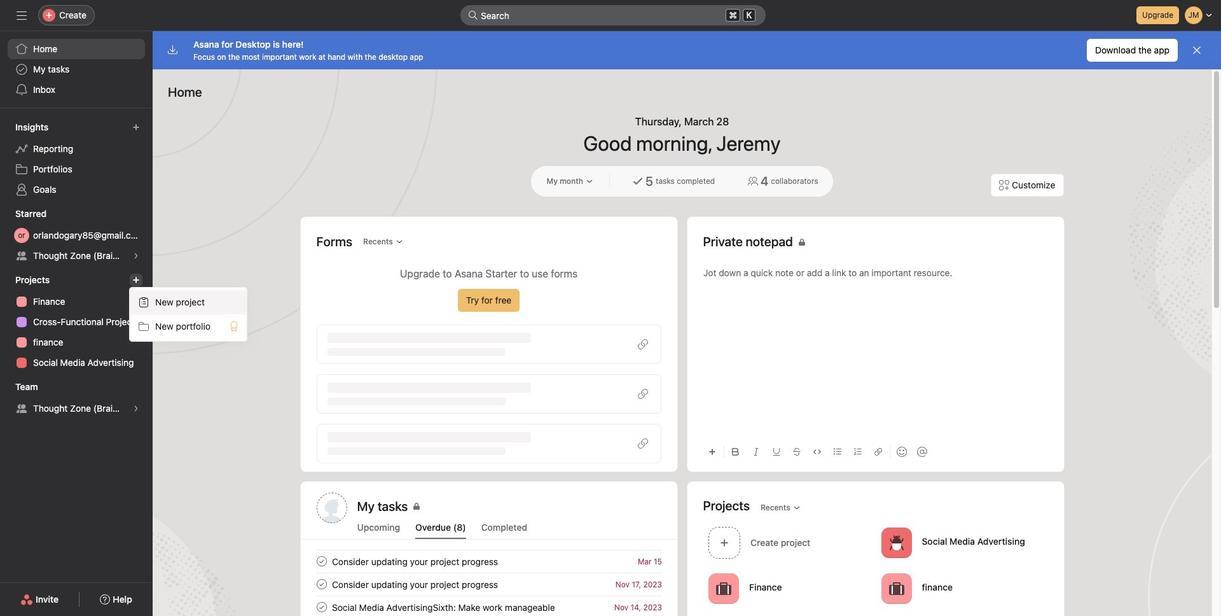 Task type: locate. For each thing, give the bounding box(es) containing it.
Search tasks, projects, and more text field
[[461, 5, 766, 25]]

list item
[[704, 523, 876, 562], [301, 550, 677, 573], [301, 573, 677, 596], [301, 596, 677, 616]]

numbered list image
[[854, 448, 862, 456]]

0 vertical spatial mark complete image
[[314, 554, 329, 569]]

add profile photo image
[[317, 493, 347, 523]]

1 mark complete checkbox from the top
[[314, 577, 329, 592]]

1 vertical spatial mark complete checkbox
[[314, 600, 329, 615]]

link image
[[875, 448, 882, 456]]

mark complete image
[[314, 554, 329, 569], [314, 577, 329, 592], [314, 600, 329, 615]]

at mention image
[[917, 447, 928, 457]]

None field
[[461, 5, 766, 25]]

bug image
[[889, 535, 904, 550]]

mark complete image for 2nd mark complete option from the bottom
[[314, 577, 329, 592]]

2 vertical spatial mark complete image
[[314, 600, 329, 615]]

mark complete image for 1st mark complete option from the bottom of the page
[[314, 600, 329, 615]]

1 vertical spatial mark complete image
[[314, 577, 329, 592]]

menu item
[[130, 290, 247, 314]]

strikethrough image
[[793, 448, 801, 456]]

teams element
[[0, 376, 153, 421]]

1 mark complete image from the top
[[314, 554, 329, 569]]

bold image
[[732, 448, 740, 456]]

code image
[[814, 448, 821, 456]]

2 mark complete image from the top
[[314, 577, 329, 592]]

3 mark complete image from the top
[[314, 600, 329, 615]]

Mark complete checkbox
[[314, 577, 329, 592], [314, 600, 329, 615]]

0 vertical spatial mark complete checkbox
[[314, 577, 329, 592]]

briefcase image
[[716, 581, 732, 596]]

prominent image
[[468, 10, 479, 20]]

toolbar
[[704, 437, 1049, 466]]



Task type: vqa. For each thing, say whether or not it's contained in the screenshot.
My first portfolio to the right
no



Task type: describe. For each thing, give the bounding box(es) containing it.
insights element
[[0, 116, 153, 202]]

new insights image
[[132, 123, 140, 131]]

italics image
[[753, 448, 760, 456]]

mark complete image for mark complete checkbox
[[314, 554, 329, 569]]

new project or portfolio image
[[132, 276, 140, 284]]

bulleted list image
[[834, 448, 842, 456]]

dismiss image
[[1193, 45, 1203, 55]]

Mark complete checkbox
[[314, 554, 329, 569]]

hide sidebar image
[[17, 10, 27, 20]]

see details, thought zone (brainstorm space) image
[[132, 252, 140, 260]]

see details, thought zone (brainstorm space) image
[[132, 405, 140, 412]]

briefcase image
[[889, 581, 904, 596]]

insert an object image
[[709, 448, 716, 456]]

2 mark complete checkbox from the top
[[314, 600, 329, 615]]

projects element
[[0, 269, 153, 376]]

starred element
[[0, 202, 153, 269]]

underline image
[[773, 448, 781, 456]]

global element
[[0, 31, 153, 108]]

emoji image
[[897, 447, 907, 457]]



